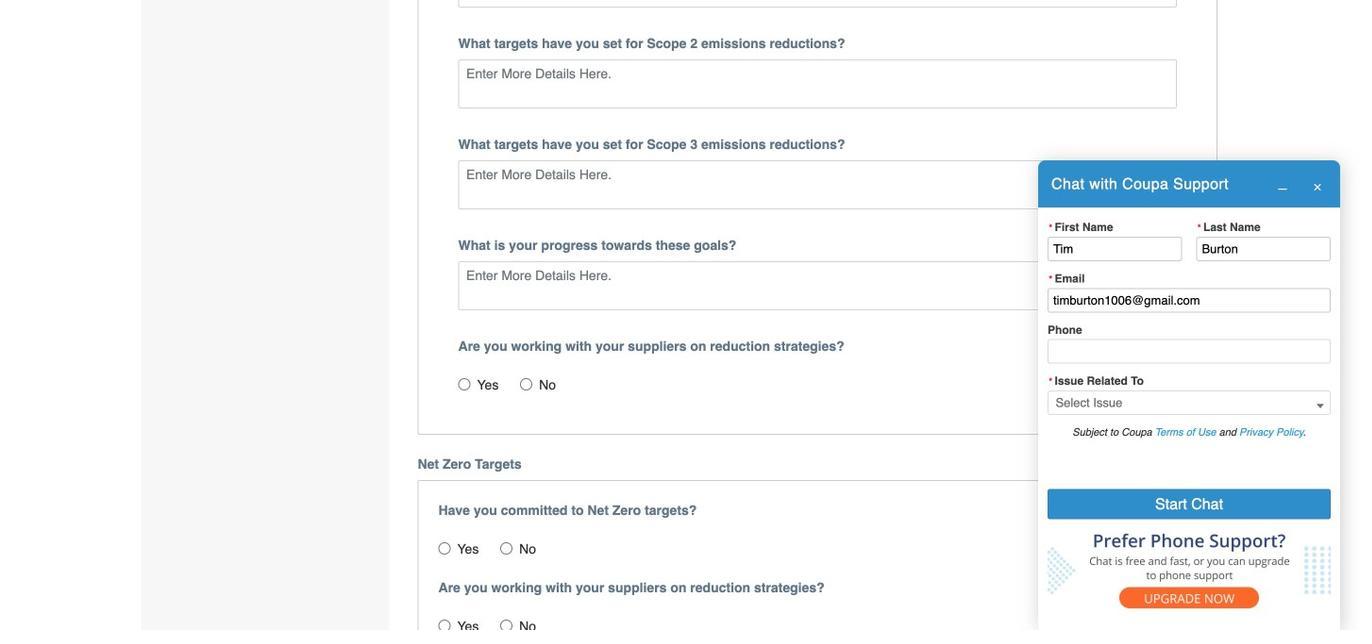 Task type: vqa. For each thing, say whether or not it's contained in the screenshot.
top Enter More Details Here. text box
yes



Task type: locate. For each thing, give the bounding box(es) containing it.
Select Issue text field
[[1048, 391, 1331, 415]]

None button
[[1048, 489, 1331, 520]]

1 vertical spatial enter more details here. text field
[[458, 261, 1177, 310]]

Enter More Details Here. text field
[[458, 59, 1177, 108], [458, 261, 1177, 310]]

2 enter more details here. text field from the top
[[458, 261, 1177, 310]]

0 horizontal spatial text default image
[[1278, 181, 1288, 190]]

None telephone field
[[1048, 340, 1331, 364]]

1 vertical spatial enter more details here. text field
[[458, 160, 1177, 209]]

None text field
[[1048, 237, 1182, 261], [1197, 237, 1331, 261], [1048, 288, 1331, 313], [1048, 237, 1182, 261], [1197, 237, 1331, 261], [1048, 288, 1331, 313]]

text default image
[[1278, 181, 1288, 190], [1313, 183, 1323, 192]]

0 vertical spatial enter more details here. text field
[[458, 59, 1177, 108]]

None radio
[[458, 378, 471, 391], [520, 378, 532, 391], [438, 543, 451, 555], [500, 543, 513, 555], [438, 620, 451, 631], [500, 620, 513, 631], [458, 378, 471, 391], [520, 378, 532, 391], [438, 543, 451, 555], [500, 543, 513, 555], [438, 620, 451, 631], [500, 620, 513, 631]]

None field
[[1048, 391, 1331, 415]]

Enter More Details Here. text field
[[458, 0, 1177, 7], [458, 160, 1177, 209]]

1 horizontal spatial text default image
[[1313, 183, 1323, 192]]

0 vertical spatial enter more details here. text field
[[458, 0, 1177, 7]]

dialog
[[1038, 160, 1340, 631]]

1 enter more details here. text field from the top
[[458, 0, 1177, 7]]



Task type: describe. For each thing, give the bounding box(es) containing it.
1 enter more details here. text field from the top
[[458, 59, 1177, 108]]

2 enter more details here. text field from the top
[[458, 160, 1177, 209]]



